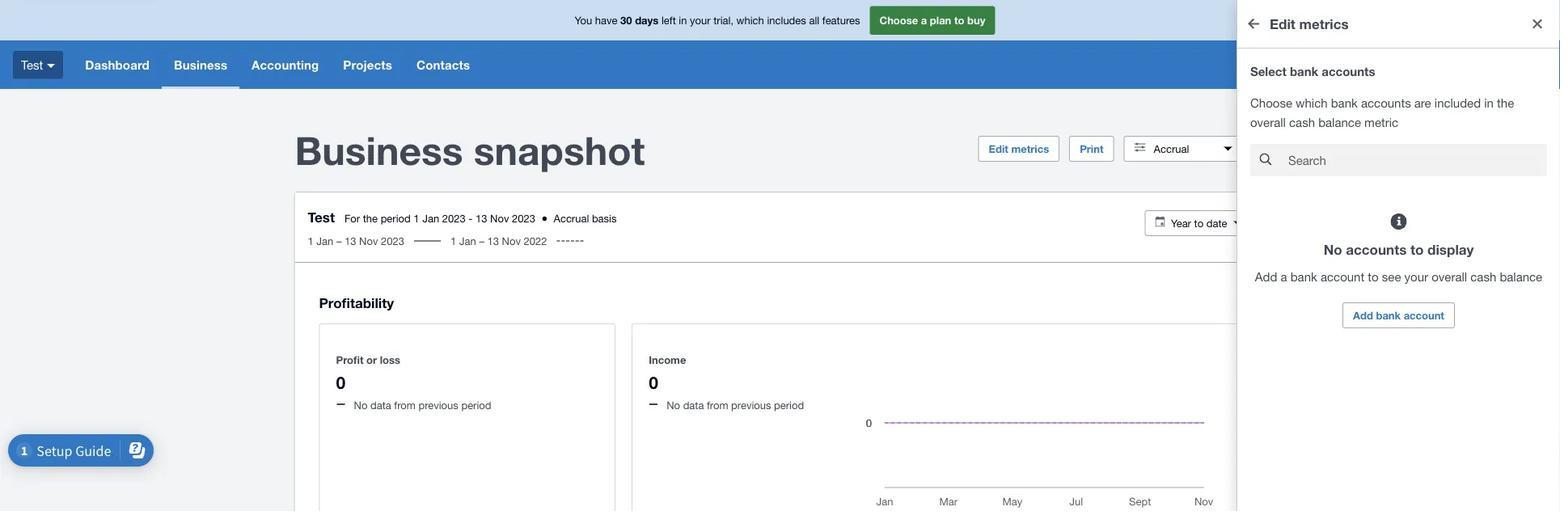 Task type: vqa. For each thing, say whether or not it's contained in the screenshot.
bottom row
no



Task type: describe. For each thing, give the bounding box(es) containing it.
choose for select bank accounts
[[1250, 95, 1292, 110]]

overall inside the choose which bank accounts are included in the overall cash balance metric
[[1250, 115, 1286, 129]]

features
[[822, 14, 860, 26]]

accounts inside the choose which bank accounts are included in the overall cash balance metric
[[1361, 95, 1411, 110]]

svg image
[[1362, 59, 1374, 71]]

13 for 1 jan – 13 nov 2023
[[345, 235, 356, 247]]

no inside "heading"
[[1324, 241, 1342, 257]]

2 horizontal spatial 2023
[[512, 212, 535, 224]]

display
[[1428, 241, 1474, 257]]

edit inside button
[[989, 142, 1008, 155]]

no data from previous period for or
[[354, 399, 491, 411]]

your for trial,
[[690, 14, 711, 26]]

to inside year to date popup button
[[1194, 217, 1204, 229]]

previous for 0
[[731, 399, 771, 411]]

plan
[[930, 14, 951, 26]]

in inside the choose which bank accounts are included in the overall cash balance metric
[[1484, 95, 1494, 110]]

choose a plan to buy
[[880, 14, 986, 26]]

year
[[1171, 217, 1191, 229]]

all
[[809, 14, 819, 26]]

you
[[575, 14, 592, 26]]

navigation containing dashboard
[[73, 40, 1309, 89]]

select
[[1250, 64, 1287, 78]]

accounts inside "heading"
[[1346, 241, 1407, 257]]

business snapshot
[[295, 127, 645, 173]]

– for 13 nov 2022
[[479, 235, 484, 247]]

13 right "-" on the top left of the page
[[476, 212, 487, 224]]

a for bank
[[1281, 269, 1287, 283]]

no accounts to display
[[1324, 241, 1474, 257]]

dashboard link
[[73, 40, 162, 89]]

from for or
[[394, 399, 416, 411]]

bank inside the choose which bank accounts are included in the overall cash balance metric
[[1331, 95, 1358, 110]]

income 0
[[649, 353, 686, 392]]

close image
[[1521, 8, 1554, 40]]

which inside the choose which bank accounts are included in the overall cash balance metric
[[1296, 95, 1328, 110]]

period for or
[[461, 399, 491, 411]]

contacts
[[416, 57, 470, 72]]

add bank account
[[1353, 309, 1445, 322]]

no for or
[[354, 399, 367, 411]]

0 vertical spatial edit metrics
[[1270, 16, 1349, 32]]

included
[[1435, 95, 1481, 110]]

1 jan – 13 nov 2022
[[450, 235, 547, 247]]

0 vertical spatial which
[[737, 14, 764, 26]]

0 horizontal spatial accrual
[[554, 212, 589, 224]]

13 for 1 jan – 13 nov 2022
[[487, 235, 499, 247]]

metrics inside edit metrics button
[[1011, 142, 1049, 155]]

basis
[[592, 212, 617, 224]]

-
[[469, 212, 473, 224]]

1 vertical spatial cash
[[1471, 269, 1496, 283]]

0 inside profit or loss 0
[[336, 372, 346, 392]]

1 horizontal spatial metrics
[[1299, 16, 1349, 32]]

buy
[[967, 14, 986, 26]]

nov for 1 jan – 13 nov 2023
[[359, 235, 378, 247]]

dashboard
[[85, 57, 150, 72]]

0 inside income 0
[[649, 372, 658, 392]]

profitability
[[319, 295, 394, 311]]

projects
[[343, 57, 392, 72]]

to inside banner
[[954, 14, 964, 26]]

profit
[[336, 353, 364, 366]]

includes
[[767, 14, 806, 26]]

print button
[[1069, 136, 1114, 162]]

0 horizontal spatial account
[[1321, 269, 1365, 283]]

year to date
[[1171, 217, 1227, 229]]

see
[[1382, 269, 1401, 283]]

1 horizontal spatial svg image
[[1321, 60, 1331, 70]]

previous for or
[[419, 399, 458, 411]]

data for 0
[[683, 399, 704, 411]]

back image
[[1237, 8, 1270, 40]]

left
[[662, 14, 676, 26]]

0 vertical spatial edit
[[1270, 16, 1296, 32]]

0 horizontal spatial the
[[363, 212, 378, 224]]

no accounts to display heading
[[1255, 238, 1543, 260]]

1 horizontal spatial jan
[[422, 212, 439, 224]]

to inside no accounts to display "heading"
[[1411, 241, 1424, 257]]

0 horizontal spatial period
[[381, 212, 411, 224]]

from for 0
[[707, 399, 728, 411]]

1 horizontal spatial test
[[308, 209, 335, 225]]

– for 13 nov 2023
[[336, 235, 342, 247]]



Task type: locate. For each thing, give the bounding box(es) containing it.
test inside test popup button
[[21, 58, 43, 72]]

1 horizontal spatial the
[[1497, 95, 1514, 110]]

print
[[1080, 142, 1104, 155]]

choose inside the choose which bank accounts are included in the overall cash balance metric
[[1250, 95, 1292, 110]]

the inside the choose which bank accounts are included in the overall cash balance metric
[[1497, 95, 1514, 110]]

jan for 1 jan – 13 nov 2022
[[459, 235, 476, 247]]

2022
[[524, 235, 547, 247]]

2 – from the left
[[479, 235, 484, 247]]

0 horizontal spatial choose
[[880, 14, 918, 26]]

1 horizontal spatial add
[[1353, 309, 1373, 322]]

metrics
[[1299, 16, 1349, 32], [1011, 142, 1049, 155]]

0 vertical spatial add
[[1255, 269, 1277, 283]]

projects button
[[331, 40, 404, 89]]

choose
[[880, 14, 918, 26], [1250, 95, 1292, 110]]

edit metrics inside button
[[989, 142, 1049, 155]]

1 horizontal spatial balance
[[1500, 269, 1543, 283]]

to left buy
[[954, 14, 964, 26]]

nov for 1 jan – 13 nov 2022
[[502, 235, 521, 247]]

–
[[336, 235, 342, 247], [479, 235, 484, 247]]

1 horizontal spatial period
[[461, 399, 491, 411]]

0 horizontal spatial data
[[370, 399, 391, 411]]

2 previous from the left
[[731, 399, 771, 411]]

select bank accounts
[[1250, 64, 1375, 78]]

1 jan – 13 nov 2023
[[308, 235, 404, 247]]

edit metrics up select bank accounts
[[1270, 16, 1349, 32]]

cash inside the choose which bank accounts are included in the overall cash balance metric
[[1289, 115, 1315, 129]]

13 down for the period 1 jan 2023 - 13 nov 2023  ●  accrual basis
[[487, 235, 499, 247]]

jan left "-" on the top left of the page
[[422, 212, 439, 224]]

jan down "-" on the top left of the page
[[459, 235, 476, 247]]

0 horizontal spatial from
[[394, 399, 416, 411]]

0 vertical spatial a
[[921, 14, 927, 26]]

cash down "display" at the right
[[1471, 269, 1496, 283]]

add bank account link
[[1343, 302, 1455, 328]]

year to date button
[[1145, 210, 1252, 236]]

1 horizontal spatial which
[[1296, 95, 1328, 110]]

period
[[381, 212, 411, 224], [461, 399, 491, 411], [774, 399, 804, 411]]

0 horizontal spatial a
[[921, 14, 927, 26]]

jan
[[422, 212, 439, 224], [317, 235, 333, 247], [459, 235, 476, 247]]

2 0 from the left
[[649, 372, 658, 392]]

add for add a bank account to see your overall cash balance
[[1255, 269, 1277, 283]]

0 horizontal spatial 2023
[[381, 235, 404, 247]]

1 data from the left
[[370, 399, 391, 411]]

data down income 0
[[683, 399, 704, 411]]

edit metrics
[[1270, 16, 1349, 32], [989, 142, 1049, 155]]

1 vertical spatial which
[[1296, 95, 1328, 110]]

accrual inside 'popup button'
[[1154, 142, 1189, 155]]

balance
[[1319, 115, 1361, 129], [1500, 269, 1543, 283]]

0 horizontal spatial in
[[679, 14, 687, 26]]

Search for an account search field
[[1288, 145, 1547, 176]]

overall
[[1250, 115, 1286, 129], [1432, 269, 1467, 283]]

no for 0
[[667, 399, 680, 411]]

1 from from the left
[[394, 399, 416, 411]]

the right included
[[1497, 95, 1514, 110]]

no data from previous period for 0
[[667, 399, 804, 411]]

accrual left basis
[[554, 212, 589, 224]]

accounting button
[[240, 40, 331, 89]]

a inside banner
[[921, 14, 927, 26]]

profit or loss 0
[[336, 353, 400, 392]]

accounts up metric
[[1361, 95, 1411, 110]]

0 horizontal spatial svg image
[[47, 64, 55, 68]]

choose inside banner
[[880, 14, 918, 26]]

0 horizontal spatial balance
[[1319, 115, 1361, 129]]

in
[[679, 14, 687, 26], [1484, 95, 1494, 110]]

0 horizontal spatial cash
[[1289, 115, 1315, 129]]

0 horizontal spatial 0
[[336, 372, 346, 392]]

choose left plan at right top
[[880, 14, 918, 26]]

have
[[595, 14, 618, 26]]

1 horizontal spatial your
[[1405, 269, 1428, 283]]

1 vertical spatial edit
[[989, 142, 1008, 155]]

1 vertical spatial test
[[308, 209, 335, 225]]

0 horizontal spatial edit
[[989, 142, 1008, 155]]

0 horizontal spatial –
[[336, 235, 342, 247]]

add inside add bank account link
[[1353, 309, 1373, 322]]

you have 30 days left in your trial, which includes all features
[[575, 14, 860, 26]]

in right left
[[679, 14, 687, 26]]

1 horizontal spatial no
[[667, 399, 680, 411]]

0 vertical spatial accrual
[[1154, 142, 1189, 155]]

0 vertical spatial metrics
[[1299, 16, 1349, 32]]

1 vertical spatial edit metrics
[[989, 142, 1049, 155]]

no down profit or loss 0 at the left of page
[[354, 399, 367, 411]]

choose which bank accounts are included in the overall cash balance metric
[[1250, 95, 1514, 129]]

banner containing dashboard
[[0, 0, 1560, 89]]

1 for 1 jan – 13 nov 2023
[[308, 235, 314, 247]]

business for business snapshot
[[295, 127, 463, 173]]

2023
[[442, 212, 466, 224], [512, 212, 535, 224], [381, 235, 404, 247]]

0 vertical spatial your
[[690, 14, 711, 26]]

– up profitability
[[336, 235, 342, 247]]

or
[[366, 353, 377, 366]]

2 horizontal spatial no
[[1324, 241, 1342, 257]]

1 vertical spatial account
[[1404, 309, 1445, 322]]

business for business
[[174, 57, 227, 72]]

– down for the period 1 jan 2023 - 13 nov 2023  ●  accrual basis
[[479, 235, 484, 247]]

1 horizontal spatial 1
[[414, 212, 419, 224]]

0 vertical spatial choose
[[880, 14, 918, 26]]

date
[[1207, 217, 1227, 229]]

2 horizontal spatial jan
[[459, 235, 476, 247]]

1 horizontal spatial previous
[[731, 399, 771, 411]]

svg image left svg image
[[1321, 60, 1331, 70]]

are
[[1414, 95, 1431, 110]]

2023 left "-" on the top left of the page
[[442, 212, 466, 224]]

metrics left print
[[1011, 142, 1049, 155]]

add a bank account to see your overall cash balance
[[1255, 269, 1543, 283]]

data down profit or loss 0 at the left of page
[[370, 399, 391, 411]]

1 vertical spatial in
[[1484, 95, 1494, 110]]

1 vertical spatial accrual
[[554, 212, 589, 224]]

0 vertical spatial account
[[1321, 269, 1365, 283]]

trial,
[[714, 14, 734, 26]]

1 vertical spatial choose
[[1250, 95, 1292, 110]]

0 vertical spatial in
[[679, 14, 687, 26]]

2023 for nov
[[381, 235, 404, 247]]

0 horizontal spatial which
[[737, 14, 764, 26]]

for
[[344, 212, 360, 224]]

0 vertical spatial business
[[174, 57, 227, 72]]

edit metrics left print
[[989, 142, 1049, 155]]

0 horizontal spatial metrics
[[1011, 142, 1049, 155]]

0 vertical spatial accounts
[[1322, 64, 1375, 78]]

1 horizontal spatial overall
[[1432, 269, 1467, 283]]

0 horizontal spatial your
[[690, 14, 711, 26]]

data
[[370, 399, 391, 411], [683, 399, 704, 411]]

nov down 'for'
[[359, 235, 378, 247]]

your
[[690, 14, 711, 26], [1405, 269, 1428, 283]]

1 vertical spatial your
[[1405, 269, 1428, 283]]

a for plan
[[921, 14, 927, 26]]

snapshot
[[474, 127, 645, 173]]

1 vertical spatial a
[[1281, 269, 1287, 283]]

0 vertical spatial the
[[1497, 95, 1514, 110]]

nov left 2022
[[502, 235, 521, 247]]

from
[[394, 399, 416, 411], [707, 399, 728, 411]]

1 horizontal spatial 0
[[649, 372, 658, 392]]

0
[[336, 372, 346, 392], [649, 372, 658, 392]]

to left see
[[1368, 269, 1379, 283]]

choose down the select
[[1250, 95, 1292, 110]]

0 down the income
[[649, 372, 658, 392]]

1 vertical spatial balance
[[1500, 269, 1543, 283]]

2 horizontal spatial period
[[774, 399, 804, 411]]

13
[[476, 212, 487, 224], [345, 235, 356, 247], [487, 235, 499, 247]]

no data from previous period down income 0
[[667, 399, 804, 411]]

1 vertical spatial accounts
[[1361, 95, 1411, 110]]

1 horizontal spatial 2023
[[442, 212, 466, 224]]

30
[[620, 14, 632, 26]]

1 0 from the left
[[336, 372, 346, 392]]

1
[[414, 212, 419, 224], [308, 235, 314, 247], [450, 235, 456, 247]]

1 horizontal spatial –
[[479, 235, 484, 247]]

add for add bank account
[[1353, 309, 1373, 322]]

svg image inside test popup button
[[47, 64, 55, 68]]

a
[[921, 14, 927, 26], [1281, 269, 1287, 283]]

2 horizontal spatial 1
[[450, 235, 456, 247]]

contacts button
[[404, 40, 482, 89]]

1 previous from the left
[[419, 399, 458, 411]]

to up add a bank account to see your overall cash balance
[[1411, 241, 1424, 257]]

1 horizontal spatial a
[[1281, 269, 1287, 283]]

1 no data from previous period from the left
[[354, 399, 491, 411]]

0 horizontal spatial business
[[174, 57, 227, 72]]

income
[[649, 353, 686, 366]]

2 vertical spatial accounts
[[1346, 241, 1407, 257]]

choose for you have
[[880, 14, 918, 26]]

your for overall
[[1405, 269, 1428, 283]]

1 vertical spatial business
[[295, 127, 463, 173]]

business inside dropdown button
[[174, 57, 227, 72]]

1 vertical spatial add
[[1353, 309, 1373, 322]]

for the period 1 jan 2023 - 13 nov 2023  ●  accrual basis
[[344, 212, 617, 224]]

cash
[[1289, 115, 1315, 129], [1471, 269, 1496, 283]]

0 horizontal spatial no
[[354, 399, 367, 411]]

1 horizontal spatial business
[[295, 127, 463, 173]]

your left trial,
[[690, 14, 711, 26]]

svg image
[[1321, 60, 1331, 70], [47, 64, 55, 68]]

nov up 1 jan – 13 nov 2022
[[490, 212, 509, 224]]

svg image left the dashboard link
[[47, 64, 55, 68]]

days
[[635, 14, 659, 26]]

which right trial,
[[737, 14, 764, 26]]

1 horizontal spatial edit
[[1270, 16, 1296, 32]]

navigation
[[73, 40, 1309, 89]]

0 horizontal spatial edit metrics
[[989, 142, 1049, 155]]

1 vertical spatial metrics
[[1011, 142, 1049, 155]]

accounts up see
[[1346, 241, 1407, 257]]

which
[[737, 14, 764, 26], [1296, 95, 1328, 110]]

metrics up select bank accounts
[[1299, 16, 1349, 32]]

the
[[1497, 95, 1514, 110], [363, 212, 378, 224]]

1 horizontal spatial data
[[683, 399, 704, 411]]

accounting
[[252, 57, 319, 72]]

0 vertical spatial overall
[[1250, 115, 1286, 129]]

0 horizontal spatial add
[[1255, 269, 1277, 283]]

1 for 1 jan – 13 nov 2022
[[450, 235, 456, 247]]

jan for 1 jan – 13 nov 2023
[[317, 235, 333, 247]]

overall down the select
[[1250, 115, 1286, 129]]

no data from previous period
[[354, 399, 491, 411], [667, 399, 804, 411]]

0 vertical spatial balance
[[1319, 115, 1361, 129]]

1 horizontal spatial account
[[1404, 309, 1445, 322]]

2 from from the left
[[707, 399, 728, 411]]

2 no data from previous period from the left
[[667, 399, 804, 411]]

0 vertical spatial test
[[21, 58, 43, 72]]

1 – from the left
[[336, 235, 342, 247]]

1 horizontal spatial accrual
[[1154, 142, 1189, 155]]

0 down profit
[[336, 372, 346, 392]]

1 horizontal spatial cash
[[1471, 269, 1496, 283]]

2023 up 2022
[[512, 212, 535, 224]]

nov
[[490, 212, 509, 224], [359, 235, 378, 247], [502, 235, 521, 247]]

accrual up year
[[1154, 142, 1189, 155]]

1 horizontal spatial no data from previous period
[[667, 399, 804, 411]]

period for 0
[[774, 399, 804, 411]]

accounts up the choose which bank accounts are included in the overall cash balance metric
[[1322, 64, 1375, 78]]

banner
[[0, 0, 1560, 89]]

cash down select bank accounts
[[1289, 115, 1315, 129]]

0 horizontal spatial no data from previous period
[[354, 399, 491, 411]]

your right see
[[1405, 269, 1428, 283]]

0 horizontal spatial previous
[[419, 399, 458, 411]]

0 horizontal spatial overall
[[1250, 115, 1286, 129]]

account left see
[[1321, 269, 1365, 283]]

1 vertical spatial overall
[[1432, 269, 1467, 283]]

in right included
[[1484, 95, 1494, 110]]

1 horizontal spatial in
[[1484, 95, 1494, 110]]

business
[[174, 57, 227, 72], [295, 127, 463, 173]]

balance inside the choose which bank accounts are included in the overall cash balance metric
[[1319, 115, 1361, 129]]

loss
[[380, 353, 400, 366]]

account
[[1321, 269, 1365, 283], [1404, 309, 1445, 322]]

1 horizontal spatial from
[[707, 399, 728, 411]]

accounts
[[1322, 64, 1375, 78], [1361, 95, 1411, 110], [1346, 241, 1407, 257]]

overall down "display" at the right
[[1432, 269, 1467, 283]]

2 data from the left
[[683, 399, 704, 411]]

jan up profitability
[[317, 235, 333, 247]]

accrual
[[1154, 142, 1189, 155], [554, 212, 589, 224]]

previous
[[419, 399, 458, 411], [731, 399, 771, 411]]

no up add a bank account to see your overall cash balance
[[1324, 241, 1342, 257]]

1 horizontal spatial choose
[[1250, 95, 1292, 110]]

edit
[[1270, 16, 1296, 32], [989, 142, 1008, 155]]

metric
[[1365, 115, 1399, 129]]

13 down 'for'
[[345, 235, 356, 247]]

0 horizontal spatial jan
[[317, 235, 333, 247]]

data for or
[[370, 399, 391, 411]]

no
[[1324, 241, 1342, 257], [354, 399, 367, 411], [667, 399, 680, 411]]

which down select bank accounts
[[1296, 95, 1328, 110]]

0 horizontal spatial 1
[[308, 235, 314, 247]]

test button
[[0, 40, 73, 89]]

account down add a bank account to see your overall cash balance
[[1404, 309, 1445, 322]]

accrual button
[[1124, 136, 1243, 162]]

test
[[21, 58, 43, 72], [308, 209, 335, 225]]

2023 up profitability
[[381, 235, 404, 247]]

the right 'for'
[[363, 212, 378, 224]]

add
[[1255, 269, 1277, 283], [1353, 309, 1373, 322]]

business button
[[162, 40, 240, 89]]

0 horizontal spatial test
[[21, 58, 43, 72]]

2023 for jan
[[442, 212, 466, 224]]

to
[[954, 14, 964, 26], [1194, 217, 1204, 229], [1411, 241, 1424, 257], [1368, 269, 1379, 283]]

to right year
[[1194, 217, 1204, 229]]

0 vertical spatial cash
[[1289, 115, 1315, 129]]

1 vertical spatial the
[[363, 212, 378, 224]]

1 horizontal spatial edit metrics
[[1270, 16, 1349, 32]]

no data from previous period down the loss
[[354, 399, 491, 411]]

edit metrics button
[[978, 136, 1060, 162]]

no down income 0
[[667, 399, 680, 411]]

bank
[[1290, 64, 1319, 78], [1331, 95, 1358, 110], [1291, 269, 1317, 283], [1376, 309, 1401, 322]]



